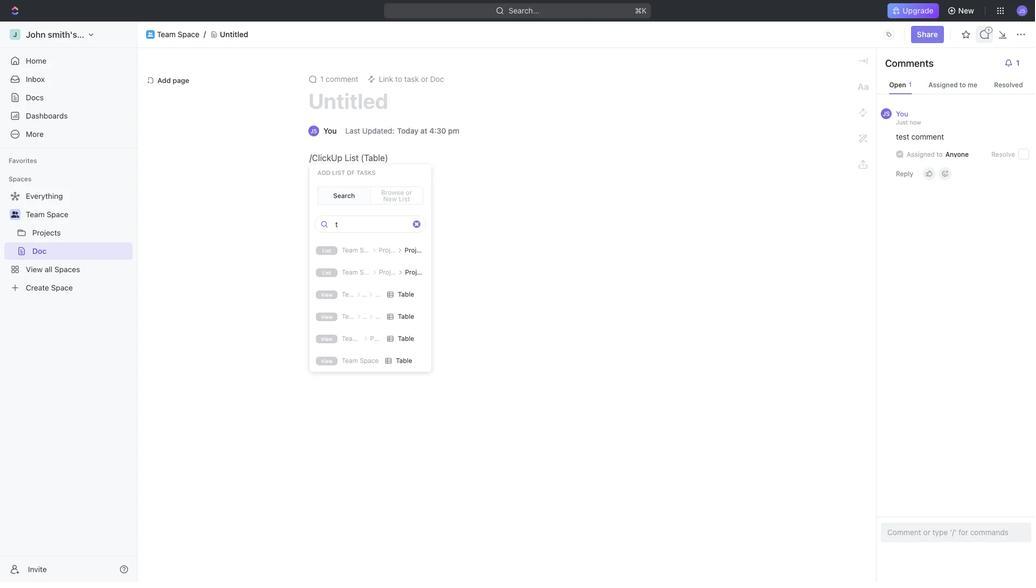 Task type: locate. For each thing, give the bounding box(es) containing it.
just
[[896, 119, 908, 126]]

space
[[178, 30, 199, 39], [47, 210, 68, 219], [360, 247, 379, 254], [360, 269, 379, 276], [360, 335, 379, 343], [360, 357, 379, 365]]

dashboards
[[26, 111, 68, 120]]

page
[[173, 76, 189, 84]]

0 horizontal spatial new
[[383, 195, 397, 203]]

0 vertical spatial to
[[960, 81, 966, 88]]

favorites
[[9, 157, 37, 165]]

comments
[[886, 57, 934, 69]]

project down "project 2"
[[405, 269, 427, 276]]

1 vertical spatial comment
[[912, 132, 945, 141]]

add
[[157, 76, 171, 84], [318, 169, 331, 176]]

new left or
[[383, 195, 397, 203]]

1 horizontal spatial 1
[[429, 269, 432, 276]]

1 vertical spatial untitled
[[309, 88, 388, 114]]

untitled
[[220, 30, 248, 39], [309, 88, 388, 114]]

add inside add list of tasks browse or new list
[[318, 169, 331, 176]]

1 horizontal spatial new
[[959, 6, 975, 15]]

assigned left "me"
[[929, 81, 958, 88]]

docs
[[26, 93, 44, 102]]

list
[[332, 169, 345, 176]]

comment for 1 comment
[[326, 75, 359, 84]]

1 vertical spatial to
[[937, 150, 943, 158]]

list
[[345, 153, 359, 163], [399, 195, 410, 203], [322, 248, 331, 254], [322, 270, 331, 276]]

assigned for assigned to
[[907, 150, 935, 158]]

test comment
[[896, 132, 945, 141]]

new right upgrade
[[959, 6, 975, 15]]

new button
[[944, 2, 981, 19]]

team space inside sidebar navigation
[[26, 210, 68, 219]]

1
[[320, 75, 324, 84], [429, 269, 432, 276]]

1 view from the top
[[321, 292, 333, 298]]

⌘k
[[635, 6, 647, 15]]

1 vertical spatial projects
[[378, 269, 404, 276]]

test
[[896, 132, 910, 141]]

0 vertical spatial team space link
[[157, 30, 199, 39]]

last updated: today at 4:30 pm
[[346, 126, 460, 135]]

projects
[[377, 247, 404, 254], [378, 269, 404, 276], [369, 335, 395, 343]]

invite
[[28, 565, 47, 574]]

1 vertical spatial team space link
[[26, 206, 131, 223]]

add for add page
[[157, 76, 171, 84]]

1 vertical spatial add
[[318, 169, 331, 176]]

0 vertical spatial untitled
[[220, 30, 248, 39]]

1 horizontal spatial team space link
[[157, 30, 199, 39]]

0 vertical spatial 1
[[320, 75, 324, 84]]

last
[[346, 126, 360, 135]]

team space link for user group icon
[[157, 30, 199, 39]]

resolved
[[995, 81, 1023, 88]]

view
[[321, 292, 333, 298], [321, 314, 333, 320], [321, 337, 333, 342], [321, 359, 333, 364]]

sidebar navigation
[[0, 22, 138, 583]]

2 vertical spatial projects
[[369, 335, 395, 343]]

new inside "button"
[[959, 6, 975, 15]]

upgrade link
[[888, 3, 939, 18]]

upgrade
[[903, 6, 934, 15]]

0 horizontal spatial add
[[157, 76, 171, 84]]

add left list on the top of page
[[318, 169, 331, 176]]

assigned
[[929, 81, 958, 88], [907, 150, 935, 158]]

(table)
[[361, 153, 388, 163]]

comment
[[326, 75, 359, 84], [912, 132, 945, 141]]

1 horizontal spatial to
[[960, 81, 966, 88]]

project left 2
[[405, 247, 426, 254]]

dashboards link
[[4, 107, 133, 125]]

project 2
[[403, 247, 432, 254]]

search...
[[509, 6, 540, 15]]

comment up assigned to
[[912, 132, 945, 141]]

to left "me"
[[960, 81, 966, 88]]

assigned down test comment
[[907, 150, 935, 158]]

reply
[[896, 170, 914, 177]]

add left page
[[157, 76, 171, 84]]

team
[[157, 30, 176, 39], [26, 210, 45, 219], [342, 247, 358, 254], [342, 269, 358, 276], [342, 335, 358, 343], [342, 357, 358, 365]]

list inside add list of tasks browse or new list
[[399, 195, 410, 203]]

0 vertical spatial add
[[157, 76, 171, 84]]

user group image
[[11, 211, 19, 218]]

to down test comment
[[937, 150, 943, 158]]

3 view from the top
[[321, 337, 333, 342]]

0 vertical spatial projects
[[377, 247, 404, 254]]

0 horizontal spatial comment
[[326, 75, 359, 84]]

table
[[398, 291, 414, 298], [398, 313, 414, 320], [398, 335, 414, 343], [396, 357, 412, 365]]

0 vertical spatial assigned
[[929, 81, 958, 88]]

comment up last
[[326, 75, 359, 84]]

new
[[959, 6, 975, 15], [383, 195, 397, 203]]

of
[[347, 169, 355, 176]]

to
[[960, 81, 966, 88], [937, 150, 943, 158]]

0 vertical spatial comment
[[326, 75, 359, 84]]

1 vertical spatial 1
[[429, 269, 432, 276]]

pm
[[448, 126, 460, 135]]

0 vertical spatial project
[[405, 247, 426, 254]]

team space link
[[157, 30, 199, 39], [26, 206, 131, 223]]

0 horizontal spatial team space link
[[26, 206, 131, 223]]

1 horizontal spatial comment
[[912, 132, 945, 141]]

or
[[406, 189, 412, 196]]

1 vertical spatial project
[[405, 269, 427, 276]]

add list of tasks browse or new list
[[318, 169, 412, 203]]

0 horizontal spatial to
[[937, 150, 943, 158]]

project for 2
[[405, 247, 426, 254]]

project
[[405, 247, 426, 254], [405, 269, 427, 276]]

1 vertical spatial assigned
[[907, 150, 935, 158]]

team space
[[157, 30, 199, 39], [26, 210, 68, 219], [342, 247, 379, 254], [342, 269, 379, 276], [342, 335, 379, 343], [342, 357, 379, 365]]

1 vertical spatial new
[[383, 195, 397, 203]]

0 vertical spatial new
[[959, 6, 975, 15]]

updated:
[[362, 126, 395, 135]]

user group image
[[148, 32, 153, 37]]

1 horizontal spatial add
[[318, 169, 331, 176]]



Task type: vqa. For each thing, say whether or not it's contained in the screenshot.
fourth View from the top of the page
yes



Task type: describe. For each thing, give the bounding box(es) containing it.
/
[[310, 153, 312, 163]]

projects for project 2
[[377, 247, 404, 254]]

team space link for user group image
[[26, 206, 131, 223]]

comment for test comment
[[912, 132, 945, 141]]

team inside sidebar navigation
[[26, 210, 45, 219]]

0 horizontal spatial 1
[[320, 75, 324, 84]]

1 comment
[[320, 75, 359, 84]]

home link
[[4, 52, 133, 70]]

you just now
[[896, 109, 922, 126]]

at
[[421, 126, 428, 135]]

Filter by name... text field
[[335, 216, 409, 232]]

assigned for assigned to me
[[929, 81, 958, 88]]

docs link
[[4, 89, 133, 106]]

you
[[896, 109, 909, 118]]

2 view from the top
[[321, 314, 333, 320]]

now
[[910, 119, 922, 126]]

inbox link
[[4, 71, 133, 88]]

to for assigned to me
[[960, 81, 966, 88]]

js
[[883, 110, 890, 117]]

tasks
[[357, 169, 376, 176]]

me
[[968, 81, 978, 88]]

0 horizontal spatial untitled
[[220, 30, 248, 39]]

today
[[397, 126, 419, 135]]

clear search image
[[413, 221, 421, 228]]

resolve
[[992, 150, 1016, 158]]

project for 1
[[405, 269, 427, 276]]

4:30
[[430, 126, 446, 135]]

assigned to me
[[929, 81, 978, 88]]

add page
[[157, 76, 189, 84]]

/ clickup list (table)
[[310, 153, 388, 163]]

4 view from the top
[[321, 359, 333, 364]]

2
[[428, 247, 432, 254]]

clickup
[[312, 153, 343, 163]]

new inside add list of tasks browse or new list
[[383, 195, 397, 203]]

inbox
[[26, 75, 45, 84]]

home
[[26, 56, 47, 65]]

to for assigned to
[[937, 150, 943, 158]]

space inside sidebar navigation
[[47, 210, 68, 219]]

projects for project 1
[[378, 269, 404, 276]]

share
[[917, 30, 939, 39]]

assigned to
[[907, 150, 943, 158]]

project 1
[[403, 269, 432, 276]]

1 horizontal spatial untitled
[[309, 88, 388, 114]]

favorites button
[[4, 154, 41, 167]]

add for add list of tasks browse or new list
[[318, 169, 331, 176]]

spaces
[[9, 175, 31, 183]]

open
[[890, 81, 907, 88]]

browse
[[381, 189, 404, 196]]



